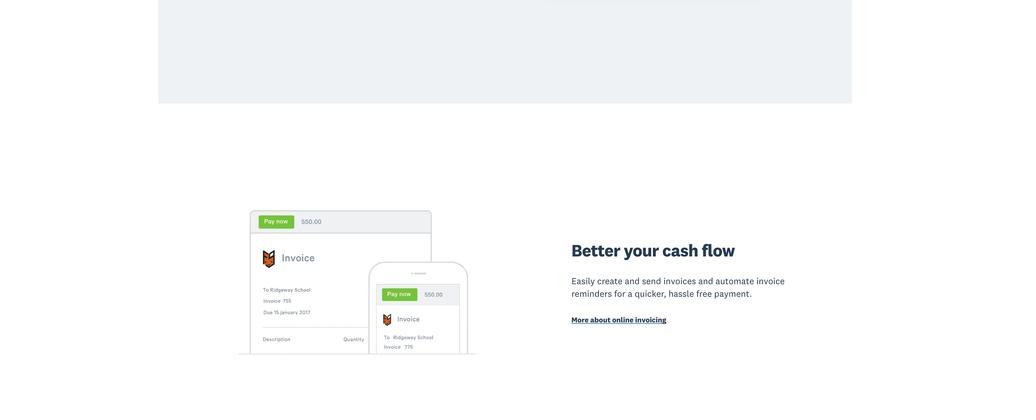 Task type: describe. For each thing, give the bounding box(es) containing it.
more
[[572, 316, 589, 325]]

a
[[628, 289, 633, 300]]

for
[[614, 289, 626, 300]]

create
[[597, 276, 623, 287]]

easily create and send invoices and automate invoice reminders for a quicker, hassle free payment.
[[572, 276, 785, 300]]

payment.
[[714, 289, 752, 300]]

hassle
[[669, 289, 694, 300]]

invoice
[[757, 276, 785, 287]]

better your cash flow
[[572, 240, 735, 261]]

2 and from the left
[[698, 276, 713, 287]]

online
[[612, 316, 634, 325]]

invoicing
[[635, 316, 667, 325]]

quicker,
[[635, 289, 666, 300]]

1 and from the left
[[625, 276, 640, 287]]

flow
[[702, 240, 735, 261]]

about
[[590, 316, 611, 325]]

more about online invoicing link
[[572, 316, 793, 327]]



Task type: locate. For each thing, give the bounding box(es) containing it.
send
[[642, 276, 661, 287]]

xero's 'invite a user' screen shows ticks and 'x' marks for access rules, allowing you to control what users see and do. image
[[513, 0, 793, 74], [513, 0, 793, 74]]

automate
[[716, 276, 754, 287]]

reminders
[[572, 289, 612, 300]]

a desktop and mobile screen showing you can create and send invoices from your device with xero's cloud accounting. image
[[217, 143, 498, 395], [217, 143, 498, 395]]

invoices
[[664, 276, 696, 287]]

0 horizontal spatial and
[[625, 276, 640, 287]]

and up the a
[[625, 276, 640, 287]]

easily
[[572, 276, 595, 287]]

and up free
[[698, 276, 713, 287]]

your
[[624, 240, 659, 261]]

more about online invoicing
[[572, 316, 667, 325]]

and
[[625, 276, 640, 287], [698, 276, 713, 287]]

cash
[[662, 240, 698, 261]]

better
[[572, 240, 620, 261]]

free
[[696, 289, 712, 300]]

1 horizontal spatial and
[[698, 276, 713, 287]]



Task type: vqa. For each thing, say whether or not it's contained in the screenshot.
"hassle"
yes



